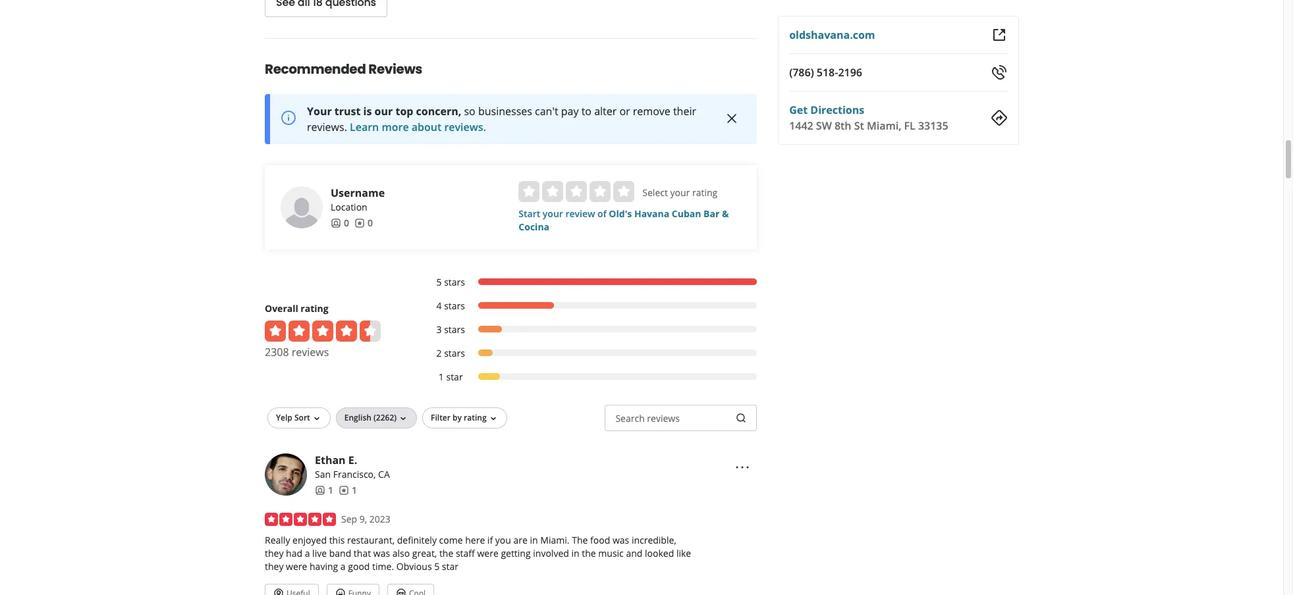 Task type: locate. For each thing, give the bounding box(es) containing it.
reviews
[[368, 60, 422, 78]]

trust
[[335, 104, 361, 118]]

0 vertical spatial a
[[305, 547, 310, 560]]

filter reviews by 4 stars rating element
[[423, 300, 757, 313]]

businesses
[[478, 104, 532, 118]]

obvious
[[396, 561, 432, 573]]

1 vertical spatial 5
[[434, 561, 440, 573]]

reviews for 2308 reviews
[[292, 345, 329, 360]]

0 inside friends element
[[344, 217, 349, 229]]

4.5 star rating image
[[265, 321, 381, 342]]

in down the
[[572, 547, 580, 560]]

reviews. down your
[[307, 120, 347, 134]]

reviews element
[[354, 217, 373, 230], [339, 484, 357, 497]]

1 horizontal spatial rating
[[464, 412, 487, 424]]

0 vertical spatial friends element
[[331, 217, 349, 230]]

24 info v2 image
[[281, 110, 296, 126]]

reviews element containing 0
[[354, 217, 373, 230]]

reviews element down location on the left
[[354, 217, 373, 230]]

1 stars from the top
[[444, 276, 465, 288]]

in
[[530, 534, 538, 547], [572, 547, 580, 560]]

reviews element down francisco,
[[339, 484, 357, 497]]

0 vertical spatial reviews element
[[354, 217, 373, 230]]

filter reviews by 3 stars rating element
[[423, 323, 757, 337]]

to
[[582, 104, 592, 118]]

0 horizontal spatial your
[[543, 207, 563, 220]]

they down really
[[265, 547, 284, 560]]

your up cuban
[[670, 186, 690, 199]]

1 vertical spatial they
[[265, 561, 284, 573]]

1 vertical spatial reviews element
[[339, 484, 357, 497]]

in right the are
[[530, 534, 538, 547]]

1 vertical spatial were
[[286, 561, 307, 573]]

info alert
[[265, 94, 757, 144]]

recommended reviews
[[265, 60, 422, 78]]

1 vertical spatial your
[[543, 207, 563, 220]]

1 horizontal spatial 1
[[352, 484, 357, 497]]

rating up "4.5 star rating" image
[[301, 302, 329, 315]]

star down 2 stars
[[446, 371, 463, 383]]

stars right 3
[[444, 323, 465, 336]]

1 for reviews element containing 1
[[352, 484, 357, 497]]

1 0 from the left
[[344, 217, 349, 229]]

reviews element containing 1
[[339, 484, 357, 497]]

they up 16 useful v2 icon
[[265, 561, 284, 573]]

their
[[673, 104, 696, 118]]

0 horizontal spatial reviews
[[292, 345, 329, 360]]

  text field inside recommended reviews element
[[605, 405, 757, 431]]

1 vertical spatial star
[[442, 561, 459, 573]]

1 vertical spatial rating
[[301, 302, 329, 315]]

0 vertical spatial star
[[446, 371, 463, 383]]

0 horizontal spatial 16 chevron down v2 image
[[398, 414, 409, 424]]

1 inside reviews element
[[352, 484, 357, 497]]

2 0 from the left
[[368, 217, 373, 229]]

and
[[626, 547, 643, 560]]

16 review v2 image
[[354, 218, 365, 228], [339, 485, 349, 496]]

more
[[382, 120, 409, 134]]

16 chevron down v2 image inside filter by rating dropdown button
[[488, 414, 498, 424]]

1 vertical spatial friends element
[[315, 484, 333, 497]]

star inside really enjoyed this restaurant, definitely come here if you are in miami. the food was incredible, they had a live band that was also great, the staff were getting involved in the music and looked like they were having a good time. obvious 5 star
[[442, 561, 459, 573]]

16 chevron down v2 image right (2262)
[[398, 414, 409, 424]]

16 review v2 image down location on the left
[[354, 218, 365, 228]]

if
[[487, 534, 493, 547]]

your
[[670, 186, 690, 199], [543, 207, 563, 220]]

0 vertical spatial were
[[477, 547, 499, 560]]

1 the from the left
[[439, 547, 453, 560]]

directions
[[810, 103, 864, 117]]

get directions link
[[789, 103, 864, 117]]

0 horizontal spatial 1
[[328, 484, 333, 497]]

your up cocina
[[543, 207, 563, 220]]

3 stars from the top
[[444, 323, 465, 336]]

rating right the by
[[464, 412, 487, 424]]

fl
[[904, 119, 915, 133]]

0 horizontal spatial was
[[373, 547, 390, 560]]

search
[[616, 412, 645, 425]]

2
[[436, 347, 442, 360]]

filter reviews by 1 star rating element
[[423, 371, 757, 384]]

stars right 4
[[444, 300, 465, 312]]

band
[[329, 547, 351, 560]]

0 inside reviews element
[[368, 217, 373, 229]]

None radio
[[566, 181, 587, 202], [590, 181, 611, 202], [614, 181, 635, 202], [566, 181, 587, 202], [590, 181, 611, 202], [614, 181, 635, 202]]

rating inside dropdown button
[[464, 412, 487, 424]]

1
[[439, 371, 444, 383], [328, 484, 333, 497], [352, 484, 357, 497]]

friends element containing 1
[[315, 484, 333, 497]]

1 horizontal spatial in
[[572, 547, 580, 560]]

0 right 16 friends v2 image in the left top of the page
[[344, 217, 349, 229]]

0 vertical spatial your
[[670, 186, 690, 199]]

staff
[[456, 547, 475, 560]]

16 chevron down v2 image
[[311, 414, 322, 424]]

2 vertical spatial rating
[[464, 412, 487, 424]]

1 right 16 friends v2 icon
[[328, 484, 333, 497]]

english (2262) button
[[336, 408, 417, 429]]

having
[[310, 561, 338, 573]]

definitely
[[397, 534, 437, 547]]

are
[[514, 534, 528, 547]]

16 review v2 image down francisco,
[[339, 485, 349, 496]]

miami.
[[540, 534, 570, 547]]

4 stars
[[436, 300, 465, 312]]

the down come
[[439, 547, 453, 560]]

learn
[[350, 120, 379, 134]]

0
[[344, 217, 349, 229], [368, 217, 373, 229]]

come
[[439, 534, 463, 547]]

ca
[[378, 468, 390, 481]]

2 horizontal spatial rating
[[692, 186, 718, 199]]

1 inside filter reviews by 1 star rating element
[[439, 371, 444, 383]]

filter
[[431, 412, 451, 424]]

friends element down location on the left
[[331, 217, 349, 230]]

by
[[453, 412, 462, 424]]

1 vertical spatial a
[[341, 561, 346, 573]]

stars
[[444, 276, 465, 288], [444, 300, 465, 312], [444, 323, 465, 336], [444, 347, 465, 360]]

get
[[789, 103, 807, 117]]

a down band
[[341, 561, 346, 573]]

0 vertical spatial 16 review v2 image
[[354, 218, 365, 228]]

2 reviews. from the left
[[444, 120, 486, 134]]

stars for 2 stars
[[444, 347, 465, 360]]

review
[[566, 207, 595, 220]]

english
[[344, 412, 372, 424]]

star
[[446, 371, 463, 383], [442, 561, 459, 573]]

3 stars
[[436, 323, 465, 336]]

were
[[477, 547, 499, 560], [286, 561, 307, 573]]

16 chevron down v2 image
[[398, 414, 409, 424], [488, 414, 498, 424]]

our
[[375, 104, 393, 118]]

33135
[[918, 119, 948, 133]]

0 down username location
[[368, 217, 373, 229]]

yelp sort
[[276, 412, 310, 424]]

the
[[572, 534, 588, 547]]

ethan e. san francisco, ca
[[315, 453, 390, 481]]

0 vertical spatial 5
[[436, 276, 442, 288]]

cuban
[[672, 207, 701, 220]]

1442
[[789, 119, 813, 133]]

0 horizontal spatial 0
[[344, 217, 349, 229]]

reviews element for location
[[354, 217, 373, 230]]

1 horizontal spatial the
[[582, 547, 596, 560]]

0 horizontal spatial a
[[305, 547, 310, 560]]

learn more about reviews.
[[350, 120, 486, 134]]

0 vertical spatial they
[[265, 547, 284, 560]]

1 horizontal spatial 0
[[368, 217, 373, 229]]

star down staff
[[442, 561, 459, 573]]

16 cool v2 image
[[396, 589, 407, 596]]

the down the
[[582, 547, 596, 560]]

0 vertical spatial was
[[613, 534, 629, 547]]

0 horizontal spatial reviews.
[[307, 120, 347, 134]]

stars right "2"
[[444, 347, 465, 360]]

1 horizontal spatial reviews.
[[444, 120, 486, 134]]

0 vertical spatial reviews
[[292, 345, 329, 360]]

2 they from the top
[[265, 561, 284, 573]]

st
[[854, 119, 864, 133]]

(786) 518-2196
[[789, 65, 862, 80]]

stars for 5 stars
[[444, 276, 465, 288]]

1 horizontal spatial 16 review v2 image
[[354, 218, 365, 228]]

1 horizontal spatial 16 chevron down v2 image
[[488, 414, 498, 424]]

3
[[436, 323, 442, 336]]

were down had
[[286, 561, 307, 573]]

a left "live"
[[305, 547, 310, 560]]

16 friends v2 image
[[315, 485, 325, 496]]

8th
[[834, 119, 851, 133]]

2023
[[369, 513, 391, 526]]

stars for 4 stars
[[444, 300, 465, 312]]

friends element
[[331, 217, 349, 230], [315, 484, 333, 497]]

good
[[348, 561, 370, 573]]

1 they from the top
[[265, 547, 284, 560]]

None radio
[[519, 181, 540, 202], [542, 181, 564, 202], [519, 181, 540, 202], [542, 181, 564, 202]]

1 inside friends element
[[328, 484, 333, 497]]

1 horizontal spatial were
[[477, 547, 499, 560]]

involved
[[533, 547, 569, 560]]

2 16 chevron down v2 image from the left
[[488, 414, 498, 424]]

1 vertical spatial in
[[572, 547, 580, 560]]

1 vertical spatial reviews
[[647, 412, 680, 425]]

francisco,
[[333, 468, 376, 481]]

5 up 4
[[436, 276, 442, 288]]

1 horizontal spatial a
[[341, 561, 346, 573]]

restaurant,
[[347, 534, 395, 547]]

&
[[722, 207, 729, 220]]

photo of ethan e. image
[[265, 454, 307, 496]]

0 vertical spatial rating
[[692, 186, 718, 199]]

start your review of
[[519, 207, 609, 220]]

2 stars from the top
[[444, 300, 465, 312]]

reviews right search
[[647, 412, 680, 425]]

  text field
[[605, 405, 757, 431]]

rating for select your rating
[[692, 186, 718, 199]]

0 vertical spatial in
[[530, 534, 538, 547]]

0 horizontal spatial 16 review v2 image
[[339, 485, 349, 496]]

reviews. down so
[[444, 120, 486, 134]]

5
[[436, 276, 442, 288], [434, 561, 440, 573]]

alter
[[594, 104, 617, 118]]

0 horizontal spatial were
[[286, 561, 307, 573]]

filter reviews by 5 stars rating element
[[423, 276, 757, 289]]

1 reviews. from the left
[[307, 120, 347, 134]]

1 16 chevron down v2 image from the left
[[398, 414, 409, 424]]

stars up 4 stars on the bottom left of the page
[[444, 276, 465, 288]]

5 down great,
[[434, 561, 440, 573]]

was up time.
[[373, 547, 390, 560]]

1 down francisco,
[[352, 484, 357, 497]]

1 horizontal spatial reviews
[[647, 412, 680, 425]]

16 chevron down v2 image inside english (2262) dropdown button
[[398, 414, 409, 424]]

1 vertical spatial 16 review v2 image
[[339, 485, 349, 496]]

were down "if"
[[477, 547, 499, 560]]

2 horizontal spatial 1
[[439, 371, 444, 383]]

1 horizontal spatial was
[[613, 534, 629, 547]]

reviews down "4.5 star rating" image
[[292, 345, 329, 360]]

0 horizontal spatial the
[[439, 547, 453, 560]]

yelp sort button
[[267, 408, 331, 429]]

username
[[331, 186, 385, 200]]

friends element containing 0
[[331, 217, 349, 230]]

friends element for username
[[331, 217, 349, 230]]

1 vertical spatial was
[[373, 547, 390, 560]]

they
[[265, 547, 284, 560], [265, 561, 284, 573]]

is
[[363, 104, 372, 118]]

24 external link v2 image
[[992, 27, 1007, 43]]

1 down "2"
[[439, 371, 444, 383]]

16 chevron down v2 image right filter by rating
[[488, 414, 498, 424]]

friends element down san
[[315, 484, 333, 497]]

4 stars from the top
[[444, 347, 465, 360]]

rating up bar
[[692, 186, 718, 199]]

was up music
[[613, 534, 629, 547]]

1 horizontal spatial your
[[670, 186, 690, 199]]

reviews
[[292, 345, 329, 360], [647, 412, 680, 425]]



Task type: vqa. For each thing, say whether or not it's contained in the screenshot.
FL
yes



Task type: describe. For each thing, give the bounding box(es) containing it.
0 horizontal spatial in
[[530, 534, 538, 547]]

this
[[329, 534, 345, 547]]

get directions 1442 sw 8th st miami, fl 33135
[[789, 103, 948, 133]]

username location
[[331, 186, 385, 213]]

can't
[[535, 104, 558, 118]]

0 for reviews element containing 0
[[368, 217, 373, 229]]

your trust is our top concern,
[[307, 104, 461, 118]]

2196
[[838, 65, 862, 80]]

location
[[331, 201, 367, 213]]

reviews. inside so businesses can't pay to alter or remove their reviews.
[[307, 120, 347, 134]]

(no rating) image
[[519, 181, 635, 202]]

cocina
[[519, 221, 549, 233]]

16 chevron down v2 image for filter by rating
[[488, 414, 498, 424]]

you
[[495, 534, 511, 547]]

rating for filter by rating
[[464, 412, 487, 424]]

0 horizontal spatial rating
[[301, 302, 329, 315]]

16 friends v2 image
[[331, 218, 341, 228]]

remove
[[633, 104, 671, 118]]

english (2262)
[[344, 412, 397, 424]]

old's havana cuban bar & cocina
[[519, 207, 729, 233]]

so businesses can't pay to alter or remove their reviews.
[[307, 104, 696, 134]]

2308 reviews
[[265, 345, 329, 360]]

5 inside really enjoyed this restaurant, definitely come here if you are in miami. the food was incredible, they had a live band that was also great, the staff were getting involved in the music and looked like they were having a good time. obvious 5 star
[[434, 561, 440, 573]]

16 funny v2 image
[[335, 589, 346, 596]]

concern,
[[416, 104, 461, 118]]

miami,
[[867, 119, 901, 133]]

your for start
[[543, 207, 563, 220]]

recommended
[[265, 60, 366, 78]]

16 chevron down v2 image for english (2262)
[[398, 414, 409, 424]]

e.
[[348, 453, 357, 468]]

your
[[307, 104, 332, 118]]

1 for friends element containing 1
[[328, 484, 333, 497]]

old's
[[609, 207, 632, 220]]

live
[[312, 547, 327, 560]]

friends element for ethan
[[315, 484, 333, 497]]

enjoyed
[[293, 534, 327, 547]]

5 star rating image
[[265, 513, 336, 526]]

of
[[598, 207, 607, 220]]

really enjoyed this restaurant, definitely come here if you are in miami. the food was incredible, they had a live band that was also great, the staff were getting involved in the music and looked like they were having a good time. obvious 5 star
[[265, 534, 691, 573]]

0 for friends element containing 0
[[344, 217, 349, 229]]

sw
[[816, 119, 832, 133]]

oldshavana.com
[[789, 28, 875, 42]]

start
[[519, 207, 540, 220]]

rating element
[[519, 181, 635, 202]]

great,
[[412, 547, 437, 560]]

music
[[598, 547, 624, 560]]

that
[[354, 547, 371, 560]]

looked
[[645, 547, 674, 560]]

24 directions v2 image
[[992, 110, 1007, 126]]

close image
[[724, 111, 740, 127]]

photo of username image
[[281, 186, 323, 229]]

havana
[[634, 207, 669, 220]]

learn more about reviews. link
[[350, 120, 486, 134]]

also
[[392, 547, 410, 560]]

top
[[396, 104, 413, 118]]

time.
[[372, 561, 394, 573]]

filter by rating button
[[422, 408, 507, 429]]

food
[[590, 534, 610, 547]]

search image
[[736, 413, 746, 424]]

16 useful v2 image
[[273, 589, 284, 596]]

recommended reviews element
[[223, 38, 799, 596]]

filter reviews by 2 stars rating element
[[423, 347, 757, 360]]

2 stars
[[436, 347, 465, 360]]

9,
[[360, 513, 367, 526]]

(2262)
[[374, 412, 397, 424]]

so
[[464, 104, 476, 118]]

1 star
[[439, 371, 463, 383]]

your for select
[[670, 186, 690, 199]]

about
[[412, 120, 442, 134]]

getting
[[501, 547, 531, 560]]

pay
[[561, 104, 579, 118]]

overall
[[265, 302, 298, 315]]

2 the from the left
[[582, 547, 596, 560]]

sep
[[341, 513, 357, 526]]

sort
[[294, 412, 310, 424]]

here
[[465, 534, 485, 547]]

stars for 3 stars
[[444, 323, 465, 336]]

2308
[[265, 345, 289, 360]]

search reviews
[[616, 412, 680, 425]]

select
[[643, 186, 668, 199]]

16 review v2 image for location
[[354, 218, 365, 228]]

reviews for search reviews
[[647, 412, 680, 425]]

menu image
[[734, 460, 750, 475]]

reviews element for e.
[[339, 484, 357, 497]]

24 phone v2 image
[[992, 65, 1007, 80]]

select your rating
[[643, 186, 718, 199]]

overall rating
[[265, 302, 329, 315]]

16 review v2 image for e.
[[339, 485, 349, 496]]

(786)
[[789, 65, 814, 80]]

sep 9, 2023
[[341, 513, 391, 526]]

yelp
[[276, 412, 292, 424]]

oldshavana.com link
[[789, 28, 875, 42]]



